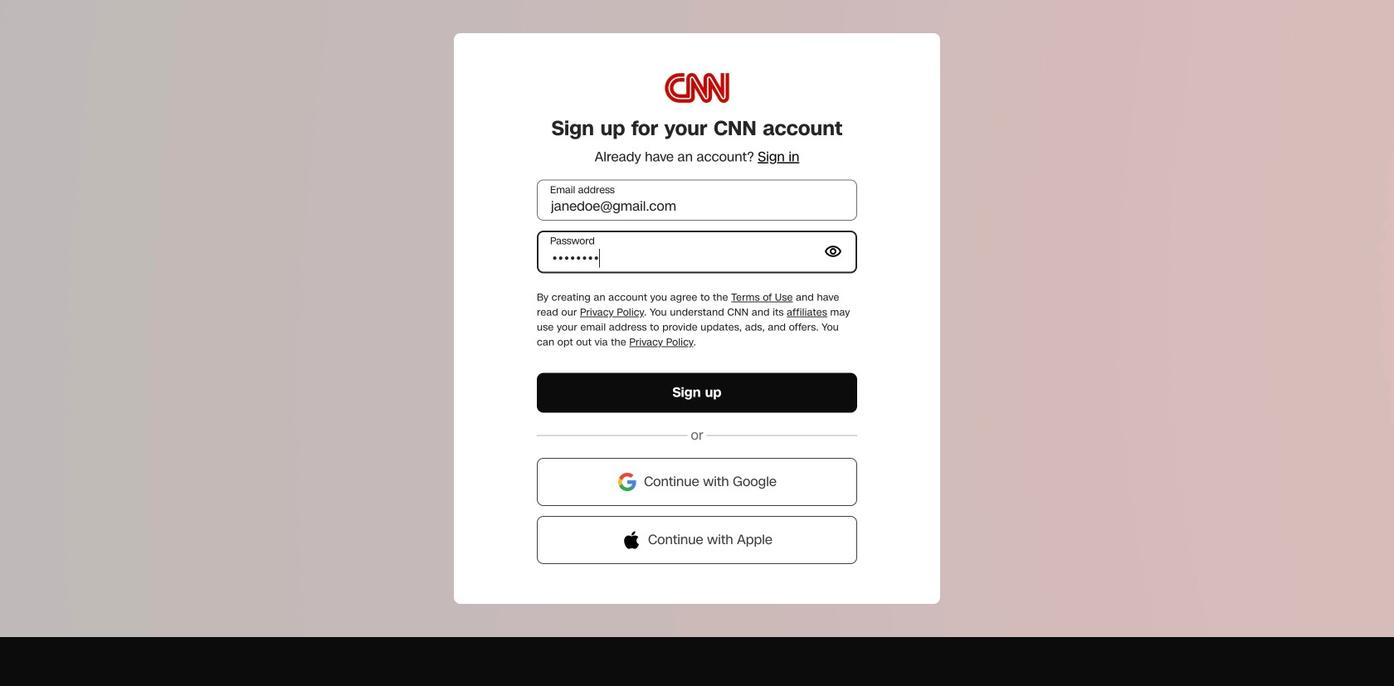 Task type: describe. For each thing, give the bounding box(es) containing it.
Email address email field
[[537, 180, 858, 221]]

Password password field
[[537, 231, 858, 274]]



Task type: locate. For each thing, give the bounding box(es) containing it.
main content
[[100, 0, 1295, 638]]

apple image
[[622, 531, 642, 550]]

google image
[[618, 472, 638, 492]]

show password image
[[824, 242, 843, 262]]



Task type: vqa. For each thing, say whether or not it's contained in the screenshot.
Said
no



